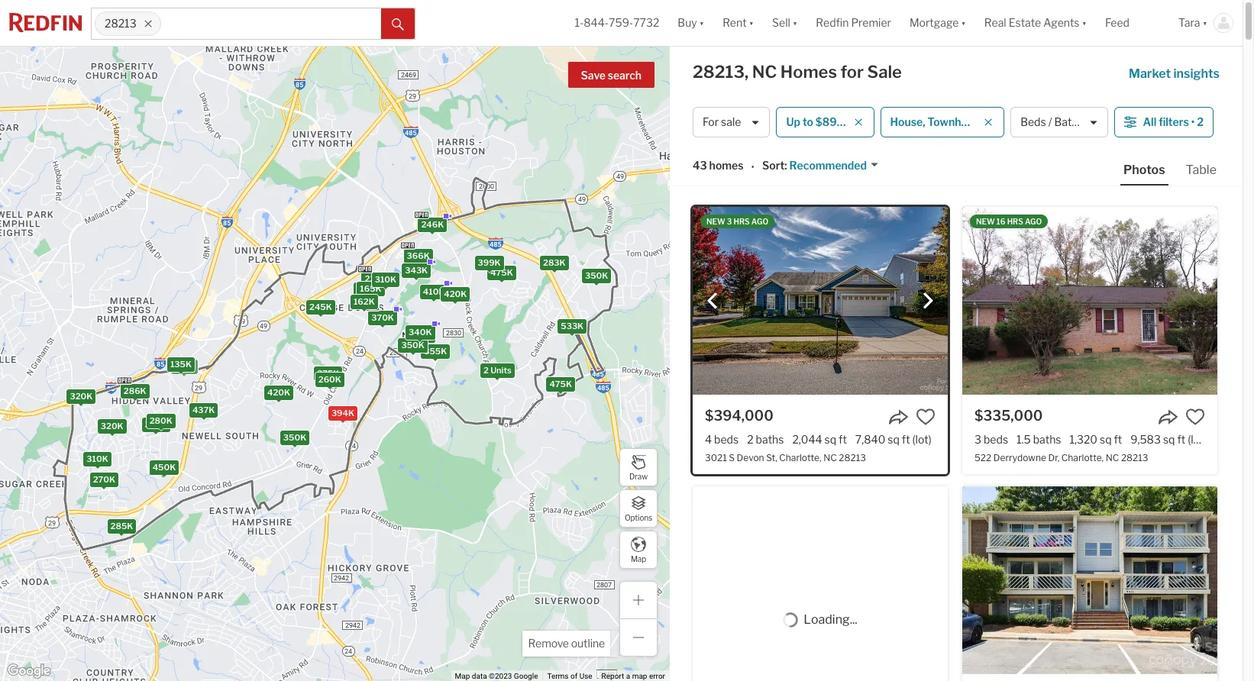 Task type: vqa. For each thing, say whether or not it's contained in the screenshot.
'Create'
no



Task type: locate. For each thing, give the bounding box(es) containing it.
1 horizontal spatial (lot)
[[1188, 433, 1207, 446]]

• inside "43 homes •"
[[751, 160, 755, 173]]

nc down 1,320 sq ft
[[1106, 452, 1119, 464]]

a
[[626, 672, 630, 681]]

2 left units
[[483, 365, 488, 375]]

533k
[[560, 320, 583, 331]]

0 horizontal spatial (lot)
[[912, 433, 932, 446]]

2 sq from the left
[[888, 433, 900, 446]]

0 vertical spatial •
[[1191, 116, 1195, 129]]

3
[[727, 217, 732, 226], [975, 433, 981, 446]]

charlotte,
[[779, 452, 822, 464], [1062, 452, 1104, 464]]

hrs right 16
[[1007, 217, 1023, 226]]

▾ for buy ▾
[[699, 16, 704, 29]]

1 horizontal spatial new
[[976, 217, 995, 226]]

1 horizontal spatial 320k
[[100, 421, 123, 431]]

map for map
[[631, 554, 646, 563]]

1,320 sq ft
[[1070, 433, 1122, 446]]

1 ago from the left
[[751, 217, 768, 226]]

28213 down 9,583
[[1121, 452, 1148, 464]]

sq right the 1,320
[[1100, 433, 1112, 446]]

340k
[[408, 327, 432, 337]]

0 horizontal spatial favorite button image
[[916, 407, 936, 427]]

baths up dr,
[[1033, 433, 1061, 446]]

270k
[[93, 474, 115, 484]]

2 ft from the left
[[902, 433, 910, 446]]

1 horizontal spatial hrs
[[1007, 217, 1023, 226]]

sq
[[825, 433, 836, 446], [888, 433, 900, 446], [1100, 433, 1112, 446], [1163, 433, 1175, 446]]

2 (lot) from the left
[[1188, 433, 1207, 446]]

162k
[[353, 296, 374, 307]]

0 vertical spatial 310k
[[374, 274, 396, 284]]

28213 left remove 28213 'image'
[[105, 17, 136, 30]]

map down options
[[631, 554, 646, 563]]

ft left 9,583
[[1114, 433, 1122, 446]]

sq right 9,583
[[1163, 433, 1175, 446]]

365k
[[409, 330, 432, 341]]

previous button image
[[705, 293, 720, 309]]

nc right 28213,
[[752, 62, 777, 82]]

None search field
[[161, 8, 381, 39]]

0 horizontal spatial map
[[455, 672, 470, 681]]

remove outline button
[[523, 631, 610, 657]]

feed button
[[1096, 0, 1169, 46]]

310k up 162k
[[374, 274, 396, 284]]

2 right filters
[[1197, 116, 1204, 129]]

real estate agents ▾
[[984, 16, 1087, 29]]

sell ▾ button
[[772, 0, 798, 46]]

0 horizontal spatial 475k
[[490, 267, 513, 278]]

28213, nc homes for sale
[[693, 62, 902, 82]]

2 horizontal spatial nc
[[1106, 452, 1119, 464]]

▾ for mortgage ▾
[[961, 16, 966, 29]]

7,840 sq ft (lot)
[[855, 433, 932, 446]]

new 16 hrs ago
[[976, 217, 1042, 226]]

ft right 7,840
[[902, 433, 910, 446]]

2 ▾ from the left
[[749, 16, 754, 29]]

sq right 2,044
[[825, 433, 836, 446]]

google image
[[4, 661, 54, 681]]

rent ▾
[[723, 16, 754, 29]]

buy ▾ button
[[669, 0, 713, 46]]

/
[[1048, 116, 1052, 129]]

1 ft from the left
[[839, 433, 847, 446]]

favorite button image
[[916, 407, 936, 427], [1185, 407, 1205, 427]]

error
[[649, 672, 665, 681]]

• right filters
[[1191, 116, 1195, 129]]

loading...
[[804, 613, 857, 627]]

sq right 7,840
[[888, 433, 900, 446]]

▾
[[699, 16, 704, 29], [749, 16, 754, 29], [793, 16, 798, 29], [961, 16, 966, 29], [1082, 16, 1087, 29], [1203, 16, 1208, 29]]

320k left 286k
[[69, 390, 92, 401]]

1 new from the left
[[706, 217, 725, 226]]

1 vertical spatial 475k
[[549, 378, 572, 389]]

0 horizontal spatial hrs
[[734, 217, 750, 226]]

(lot) down favorite button option
[[912, 433, 932, 446]]

2 inside map region
[[483, 365, 488, 375]]

• left sort
[[751, 160, 755, 173]]

▾ right tara
[[1203, 16, 1208, 29]]

3 sq from the left
[[1100, 433, 1112, 446]]

favorite button image up the "7,840 sq ft (lot)"
[[916, 407, 936, 427]]

photo of 522 derrydowne dr, charlotte, nc 28213 image
[[962, 207, 1217, 395]]

real estate agents ▾ button
[[975, 0, 1096, 46]]

3 ft from the left
[[1114, 433, 1122, 446]]

$335,000
[[975, 408, 1043, 424]]

1 horizontal spatial 475k
[[549, 378, 572, 389]]

2 vertical spatial 350k
[[283, 432, 306, 442]]

buy ▾
[[678, 16, 704, 29]]

photos button
[[1120, 162, 1183, 186]]

1 horizontal spatial charlotte,
[[1062, 452, 1104, 464]]

335k
[[144, 419, 167, 429]]

375k
[[317, 368, 339, 379]]

ft down favorite button checkbox
[[1177, 433, 1186, 446]]

2 horizontal spatial 28213
[[1121, 452, 1148, 464]]

2 ago from the left
[[1025, 217, 1042, 226]]

475k left 283k
[[490, 267, 513, 278]]

1 horizontal spatial baths
[[1033, 433, 1061, 446]]

ft left 7,840
[[839, 433, 847, 446]]

map
[[631, 554, 646, 563], [455, 672, 470, 681]]

4 sq from the left
[[1163, 433, 1175, 446]]

3 ▾ from the left
[[793, 16, 798, 29]]

favorite button image for $335,000
[[1185, 407, 1205, 427]]

mortgage ▾ button
[[900, 0, 975, 46]]

394k
[[331, 408, 354, 418]]

2 horizontal spatial 2
[[1197, 116, 1204, 129]]

115k
[[174, 361, 194, 372]]

7,840
[[855, 433, 885, 446]]

4 ▾ from the left
[[961, 16, 966, 29]]

9,583 sq ft (lot)
[[1131, 433, 1207, 446]]

1 horizontal spatial beds
[[984, 433, 1008, 446]]

filters
[[1159, 116, 1189, 129]]

0 horizontal spatial ago
[[751, 217, 768, 226]]

new left 16
[[976, 217, 995, 226]]

3 down "43 homes •"
[[727, 217, 732, 226]]

ago for new 16 hrs ago
[[1025, 217, 1042, 226]]

410k
[[423, 286, 444, 297]]

43 homes •
[[693, 159, 755, 173]]

favorite button image up 9,583 sq ft (lot)
[[1185, 407, 1205, 427]]

1 vertical spatial 2
[[483, 365, 488, 375]]

246k
[[421, 219, 444, 230]]

save
[[581, 69, 606, 82]]

1 favorite button image from the left
[[916, 407, 936, 427]]

new down "43 homes •"
[[706, 217, 725, 226]]

map button
[[619, 531, 658, 569]]

1 horizontal spatial favorite button image
[[1185, 407, 1205, 427]]

charlotte, down 2,044
[[779, 452, 822, 464]]

1 vertical spatial 3
[[975, 433, 981, 446]]

475k down 533k
[[549, 378, 572, 389]]

ago
[[751, 217, 768, 226], [1025, 217, 1042, 226]]

0 vertical spatial 2
[[1197, 116, 1204, 129]]

homes
[[709, 159, 744, 172]]

next button image
[[920, 293, 936, 309]]

0 horizontal spatial beds
[[714, 433, 739, 446]]

use
[[579, 672, 592, 681]]

charlotte, down the 1,320
[[1062, 452, 1104, 464]]

sale
[[721, 116, 741, 129]]

522
[[975, 452, 992, 464]]

map inside button
[[631, 554, 646, 563]]

units
[[490, 365, 511, 375]]

baths
[[756, 433, 784, 446], [1033, 433, 1061, 446]]

map left "data" at the left
[[455, 672, 470, 681]]

1 horizontal spatial map
[[631, 554, 646, 563]]

real estate agents ▾ link
[[984, 0, 1087, 46]]

terms of use link
[[547, 672, 592, 681]]

2 favorite button image from the left
[[1185, 407, 1205, 427]]

0 horizontal spatial 310k
[[86, 454, 108, 464]]

▾ right the mortgage
[[961, 16, 966, 29]]

3021
[[705, 452, 727, 464]]

map
[[632, 672, 647, 681]]

nc
[[752, 62, 777, 82], [823, 452, 837, 464], [1106, 452, 1119, 464]]

1 horizontal spatial 350k
[[401, 339, 424, 350]]

baths for $335,000
[[1033, 433, 1061, 446]]

1 vertical spatial •
[[751, 160, 755, 173]]

2 vertical spatial 2
[[747, 433, 754, 446]]

$899k
[[816, 116, 850, 129]]

1 beds from the left
[[714, 433, 739, 446]]

▾ right buy
[[699, 16, 704, 29]]

0 horizontal spatial new
[[706, 217, 725, 226]]

ft for 2,044 sq ft
[[839, 433, 847, 446]]

1 ▾ from the left
[[699, 16, 704, 29]]

0 vertical spatial 475k
[[490, 267, 513, 278]]

2 beds from the left
[[984, 433, 1008, 446]]

1 horizontal spatial •
[[1191, 116, 1195, 129]]

0 horizontal spatial 420k
[[267, 387, 290, 397]]

28213 down 7,840
[[839, 452, 866, 464]]

1 (lot) from the left
[[912, 433, 932, 446]]

0 vertical spatial 3
[[727, 217, 732, 226]]

6 ▾ from the left
[[1203, 16, 1208, 29]]

0 horizontal spatial baths
[[756, 433, 784, 446]]

▾ right 'rent'
[[749, 16, 754, 29]]

1 baths from the left
[[756, 433, 784, 446]]

4 ft from the left
[[1177, 433, 1186, 446]]

285k
[[110, 521, 133, 531]]

sq for 2,044
[[825, 433, 836, 446]]

310k up 270k
[[86, 454, 108, 464]]

320k left 335k
[[100, 421, 123, 431]]

estate
[[1009, 16, 1041, 29]]

hrs down the 'homes'
[[734, 217, 750, 226]]

ft
[[839, 433, 847, 446], [902, 433, 910, 446], [1114, 433, 1122, 446], [1177, 433, 1186, 446]]

0 vertical spatial map
[[631, 554, 646, 563]]

▾ right agents
[[1082, 16, 1087, 29]]

new 3 hrs ago
[[706, 217, 768, 226]]

sort :
[[762, 159, 787, 172]]

1 horizontal spatial 2
[[747, 433, 754, 446]]

table
[[1186, 163, 1217, 177]]

search
[[608, 69, 642, 82]]

280k
[[149, 415, 172, 426]]

0 vertical spatial 420k
[[444, 288, 467, 299]]

399k
[[477, 257, 500, 267]]

mortgage
[[910, 16, 959, 29]]

ago down sort
[[751, 217, 768, 226]]

1 horizontal spatial 420k
[[444, 288, 467, 299]]

beds / baths button
[[1011, 107, 1109, 137]]

0 horizontal spatial charlotte,
[[779, 452, 822, 464]]

2 hrs from the left
[[1007, 217, 1023, 226]]

2 new from the left
[[976, 217, 995, 226]]

• inside button
[[1191, 116, 1195, 129]]

ft for 1,320 sq ft
[[1114, 433, 1122, 446]]

1 hrs from the left
[[734, 217, 750, 226]]

submit search image
[[392, 18, 404, 30]]

$394,000
[[705, 408, 774, 424]]

1 horizontal spatial ago
[[1025, 217, 1042, 226]]

2 baths from the left
[[1033, 433, 1061, 446]]

0 horizontal spatial 28213
[[105, 17, 136, 30]]

437k
[[192, 404, 214, 415]]

2 horizontal spatial 350k
[[585, 270, 608, 281]]

1 vertical spatial 320k
[[100, 421, 123, 431]]

0 vertical spatial 320k
[[69, 390, 92, 401]]

baths
[[1054, 116, 1084, 129]]

loading... status
[[804, 612, 857, 629]]

▾ right sell
[[793, 16, 798, 29]]

0 horizontal spatial 2
[[483, 365, 488, 375]]

up to $899k button
[[776, 107, 874, 137]]

beds right 4 on the right bottom of page
[[714, 433, 739, 446]]

1 vertical spatial map
[[455, 672, 470, 681]]

ft for 7,840 sq ft (lot)
[[902, 433, 910, 446]]

favorite button image for $394,000
[[916, 407, 936, 427]]

beds up 522
[[984, 433, 1008, 446]]

baths up the st,
[[756, 433, 784, 446]]

beds for $335,000
[[984, 433, 1008, 446]]

2 up devon
[[747, 433, 754, 446]]

(lot) down favorite button checkbox
[[1188, 433, 1207, 446]]

1 sq from the left
[[825, 433, 836, 446]]

sort
[[762, 159, 785, 172]]

©2023
[[489, 672, 512, 681]]

1 vertical spatial 310k
[[86, 454, 108, 464]]

for sale button
[[693, 107, 770, 137]]

google
[[514, 672, 538, 681]]

nc down 2,044 sq ft
[[823, 452, 837, 464]]

0 horizontal spatial •
[[751, 160, 755, 173]]

favorite button checkbox
[[916, 407, 936, 427]]

3 up 522
[[975, 433, 981, 446]]

1 horizontal spatial 310k
[[374, 274, 396, 284]]

522 derrydowne dr, charlotte, nc 28213
[[975, 452, 1148, 464]]

ago right 16
[[1025, 217, 1042, 226]]



Task type: describe. For each thing, give the bounding box(es) containing it.
260k
[[318, 374, 341, 384]]

all filters • 2 button
[[1115, 107, 1214, 137]]

sq for 9,583
[[1163, 433, 1175, 446]]

photo of 9511 shannon green dr unit e, charlotte, nc 28213 image
[[962, 487, 1217, 674]]

1.5
[[1017, 433, 1031, 446]]

2,044
[[792, 433, 822, 446]]

sell ▾
[[772, 16, 798, 29]]

• for homes
[[751, 160, 755, 173]]

agents
[[1043, 16, 1080, 29]]

220k
[[364, 273, 387, 284]]

map data ©2023 google
[[455, 672, 538, 681]]

remove 28213 image
[[144, 19, 153, 28]]

2 for 2 units
[[483, 365, 488, 375]]

new for new 3 hrs ago
[[706, 217, 725, 226]]

redfin premier
[[816, 16, 891, 29]]

370k
[[371, 312, 394, 322]]

7732
[[633, 16, 659, 29]]

report a map error
[[602, 672, 665, 681]]

• for filters
[[1191, 116, 1195, 129]]

recommended button
[[787, 158, 879, 173]]

▾ for sell ▾
[[793, 16, 798, 29]]

0 horizontal spatial 350k
[[283, 432, 306, 442]]

1 horizontal spatial 28213
[[839, 452, 866, 464]]

map for map data ©2023 google
[[455, 672, 470, 681]]

135k
[[170, 359, 191, 369]]

sq for 1,320
[[1100, 433, 1112, 446]]

(lot) for $394,000
[[912, 433, 932, 446]]

outline
[[571, 637, 605, 650]]

real
[[984, 16, 1006, 29]]

5 ▾ from the left
[[1082, 16, 1087, 29]]

ft for 9,583 sq ft (lot)
[[1177, 433, 1186, 446]]

condo
[[991, 116, 1024, 129]]

0 vertical spatial 350k
[[585, 270, 608, 281]]

draw
[[629, 472, 648, 481]]

townhouse,
[[928, 116, 988, 129]]

28213,
[[693, 62, 749, 82]]

286k
[[123, 385, 146, 396]]

2 for 2 baths
[[747, 433, 754, 446]]

▾ for tara ▾
[[1203, 16, 1208, 29]]

4
[[705, 433, 712, 446]]

to
[[803, 116, 813, 129]]

remove outline
[[528, 637, 605, 650]]

mortgage ▾
[[910, 16, 966, 29]]

2 inside button
[[1197, 116, 1204, 129]]

3021 s devon st, charlotte, nc 28213
[[705, 452, 866, 464]]

beds
[[1021, 116, 1046, 129]]

759-
[[609, 16, 633, 29]]

0 horizontal spatial 3
[[727, 217, 732, 226]]

options
[[625, 513, 652, 522]]

1-844-759-7732
[[575, 16, 659, 29]]

160k
[[356, 284, 378, 295]]

366k
[[406, 250, 429, 261]]

remove up to $899k image
[[854, 118, 863, 127]]

343k
[[405, 265, 427, 276]]

photo of 3021 s devon st, charlotte, nc 28213 image
[[693, 207, 948, 395]]

sq for 7,840
[[888, 433, 900, 446]]

tara
[[1179, 16, 1200, 29]]

report a map error link
[[602, 672, 665, 681]]

1 charlotte, from the left
[[779, 452, 822, 464]]

baths for $394,000
[[756, 433, 784, 446]]

data
[[472, 672, 487, 681]]

mortgage ▾ button
[[910, 0, 966, 46]]

355k
[[424, 345, 447, 356]]

house, townhouse, condo
[[890, 116, 1024, 129]]

buy ▾ button
[[678, 0, 704, 46]]

favorite button checkbox
[[1185, 407, 1205, 427]]

43
[[693, 159, 707, 172]]

up to $899k
[[786, 116, 850, 129]]

844-
[[584, 16, 609, 29]]

1-844-759-7732 link
[[575, 16, 659, 29]]

ago for new 3 hrs ago
[[751, 217, 768, 226]]

insights
[[1173, 66, 1220, 81]]

hrs for 3
[[734, 217, 750, 226]]

0 horizontal spatial 320k
[[69, 390, 92, 401]]

(lot) for $335,000
[[1188, 433, 1207, 446]]

new for new 16 hrs ago
[[976, 217, 995, 226]]

report
[[602, 672, 624, 681]]

photos
[[1123, 163, 1165, 177]]

283k
[[543, 257, 565, 268]]

sell ▾ button
[[763, 0, 807, 46]]

0 horizontal spatial nc
[[752, 62, 777, 82]]

rent ▾ button
[[713, 0, 763, 46]]

for
[[841, 62, 864, 82]]

1,320
[[1070, 433, 1098, 446]]

hrs for 16
[[1007, 217, 1023, 226]]

recommended
[[789, 159, 867, 172]]

rent ▾ button
[[723, 0, 754, 46]]

▾ for rent ▾
[[749, 16, 754, 29]]

2 baths
[[747, 433, 784, 446]]

market insights link
[[1129, 50, 1220, 83]]

1 horizontal spatial 3
[[975, 433, 981, 446]]

:
[[785, 159, 787, 172]]

9,583
[[1131, 433, 1161, 446]]

redfin
[[816, 16, 849, 29]]

1 horizontal spatial nc
[[823, 452, 837, 464]]

st,
[[766, 452, 777, 464]]

save search
[[581, 69, 642, 82]]

1 vertical spatial 350k
[[401, 339, 424, 350]]

beds / baths
[[1021, 116, 1084, 129]]

16
[[997, 217, 1006, 226]]

1 vertical spatial 420k
[[267, 387, 290, 397]]

map region
[[0, 0, 757, 681]]

4 beds
[[705, 433, 739, 446]]

save search button
[[568, 62, 655, 88]]

beds for $394,000
[[714, 433, 739, 446]]

derrydowne
[[994, 452, 1046, 464]]

market insights
[[1129, 66, 1220, 81]]

remove house, townhouse, condo image
[[984, 118, 993, 127]]

draw button
[[619, 448, 658, 487]]

2 charlotte, from the left
[[1062, 452, 1104, 464]]

sell
[[772, 16, 790, 29]]

all filters • 2
[[1143, 116, 1204, 129]]



